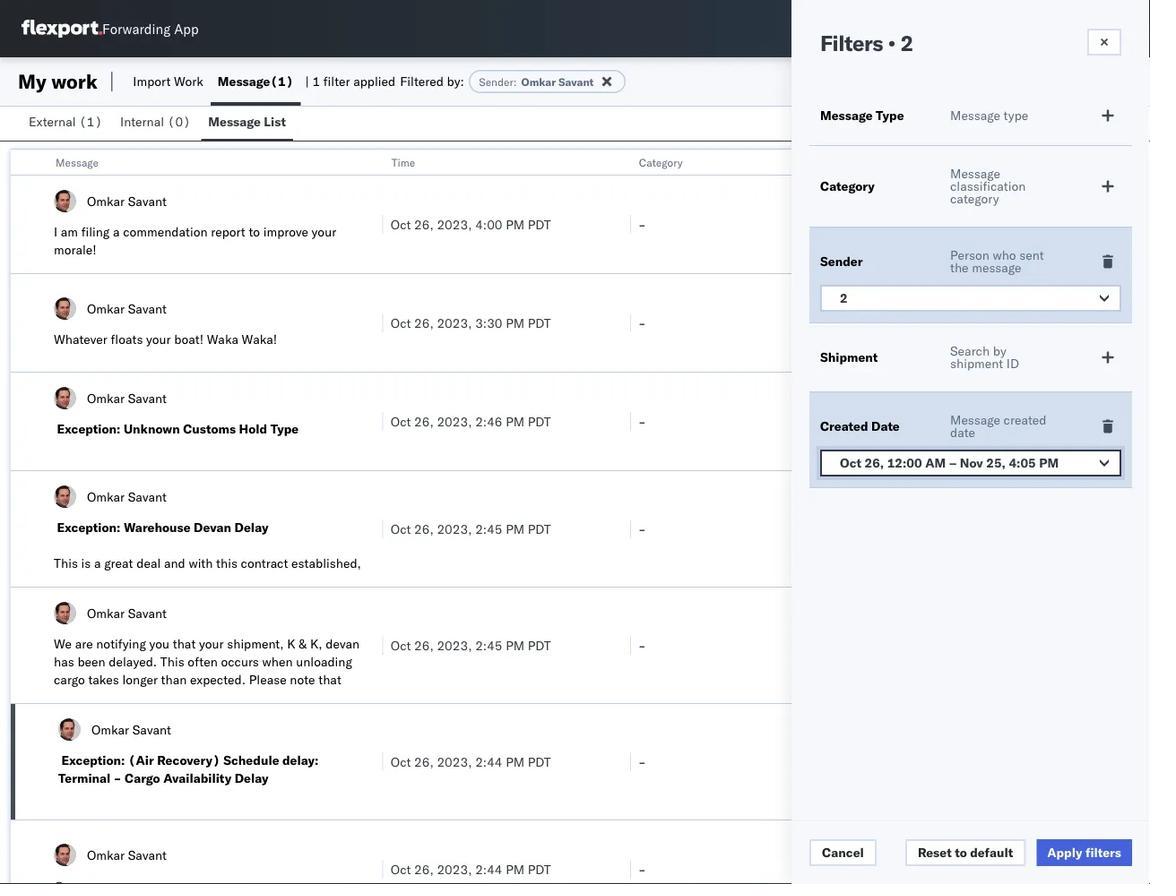 Task type: describe. For each thing, give the bounding box(es) containing it.
(air
[[128, 753, 154, 769]]

apply filters
[[1047, 845, 1121, 861]]

flexport. image
[[22, 20, 102, 38]]

&
[[299, 636, 307, 652]]

reset
[[918, 845, 952, 861]]

message for message created date
[[950, 412, 1000, 428]]

oct 26, 12:00 am – nov 25, 4:05 pm
[[840, 455, 1059, 471]]

cargo
[[125, 771, 160, 787]]

message type
[[820, 108, 904, 123]]

than
[[161, 672, 187, 688]]

2 2:45 from the top
[[475, 638, 502, 653]]

(1) for message (1)
[[270, 74, 294, 89]]

filing
[[81, 224, 110, 240]]

omkar up floats
[[87, 301, 125, 316]]

i am filing a commendation report to improve your morale!
[[54, 224, 336, 258]]

with inside the we are notifying you that your shipment, k & k, devan has been delayed. this often occurs when unloading cargo takes longer than expected. please note that this may impact your shipment's final delivery date. we appreciate your understanding and will update you with the status of your
[[54, 726, 78, 742]]

exception: warehouse devan delay
[[57, 520, 268, 536]]

flex- for 1854269
[[886, 216, 924, 232]]

1 we from the top
[[54, 636, 72, 652]]

your inside i am filing a commendation report to improve your morale!
[[312, 224, 336, 240]]

26, inside button
[[865, 455, 884, 471]]

forwarding app link
[[22, 20, 199, 38]]

resize handle column header for category
[[857, 150, 878, 885]]

notifying
[[96, 636, 146, 652]]

1 pdt from the top
[[528, 216, 551, 232]]

commendation
[[123, 224, 208, 240]]

omkar up warehouse
[[87, 489, 125, 505]]

this inside the this is a great deal and with this contract established, we will create a lucrative partnership.
[[216, 556, 238, 571]]

date
[[871, 419, 900, 434]]

established,
[[291, 556, 361, 571]]

has
[[54, 654, 74, 670]]

search by shipment id
[[950, 343, 1019, 372]]

to inside i am filing a commendation report to improve your morale!
[[249, 224, 260, 240]]

person who sent the message
[[950, 247, 1044, 276]]

(1) for external (1)
[[79, 114, 102, 130]]

exception: for exception: (air recovery) schedule delay: terminal - cargo availability delay
[[61, 753, 125, 769]]

hold
[[239, 421, 267, 437]]

4 pdt from the top
[[528, 521, 551, 537]]

will inside the we are notifying you that your shipment, k & k, devan has been delayed. this often occurs when unloading cargo takes longer than expected. please note that this may impact your shipment's final delivery date. we appreciate your understanding and will update you with the status of your
[[277, 708, 296, 724]]

exception: unknown customs hold type
[[57, 421, 299, 437]]

list
[[264, 114, 286, 130]]

flex- 458574
[[886, 862, 970, 878]]

oct inside oct 26, 12:00 am – nov 25, 4:05 pm button
[[840, 455, 862, 471]]

message for message type
[[950, 108, 1000, 123]]

to inside "button"
[[955, 845, 967, 861]]

filter
[[323, 74, 350, 89]]

devan
[[194, 520, 231, 536]]

6 2023, from the top
[[437, 754, 472, 770]]

understanding
[[166, 708, 249, 724]]

1 horizontal spatial type
[[876, 108, 904, 123]]

delay inside exception: (air recovery) schedule delay: terminal - cargo availability delay
[[235, 771, 269, 787]]

0 vertical spatial that
[[173, 636, 196, 652]]

forwarding app
[[102, 20, 199, 37]]

2 2:44 from the top
[[475, 862, 502, 878]]

warehouse
[[124, 520, 191, 536]]

whatever floats your boat! waka waka!
[[54, 332, 277, 347]]

am
[[61, 224, 78, 240]]

omkar savant down cargo
[[87, 848, 167, 863]]

import work button
[[126, 57, 211, 106]]

1 vertical spatial a
[[94, 556, 101, 571]]

we
[[54, 574, 70, 589]]

1366815
[[924, 315, 978, 331]]

1 2:44 from the top
[[475, 754, 502, 770]]

will inside the this is a great deal and with this contract established, we will create a lucrative partnership.
[[73, 574, 92, 589]]

message type
[[950, 108, 1028, 123]]

filters
[[820, 30, 883, 56]]

recovery)
[[157, 753, 220, 769]]

report
[[211, 224, 245, 240]]

update
[[299, 708, 339, 724]]

filtered
[[400, 74, 444, 89]]

0 horizontal spatial category
[[639, 156, 683, 169]]

improve
[[263, 224, 308, 240]]

great
[[104, 556, 133, 571]]

please
[[249, 672, 287, 688]]

message created date
[[950, 412, 1047, 441]]

cargo
[[54, 672, 85, 688]]

omkar savant up notifying
[[87, 606, 167, 621]]

app
[[174, 20, 199, 37]]

import work
[[133, 74, 203, 89]]

2 2023, from the top
[[437, 315, 472, 331]]

with inside the this is a great deal and with this contract established, we will create a lucrative partnership.
[[189, 556, 213, 571]]

message classification category
[[950, 166, 1026, 207]]

4:00
[[475, 216, 502, 232]]

delay:
[[282, 753, 319, 769]]

omkar right ":" on the left top of the page
[[521, 75, 556, 88]]

longer
[[122, 672, 158, 688]]

we are notifying you that your shipment, k & k, devan has been delayed. this often occurs when unloading cargo takes longer than expected. please note that this may impact your shipment's final delivery date. we appreciate your understanding and will update you with the status of your
[[54, 636, 362, 742]]

whatever
[[54, 332, 107, 347]]

of
[[142, 726, 153, 742]]

omkar savant up floats
[[87, 301, 167, 316]]

:
[[513, 75, 517, 88]]

omkar up filing
[[87, 193, 125, 209]]

flex- 2271801
[[886, 414, 978, 429]]

sent
[[1020, 247, 1044, 263]]

apply filters button
[[1037, 840, 1132, 867]]

am
[[925, 455, 946, 471]]

forwarding
[[102, 20, 171, 37]]

flex- for 2271801
[[886, 414, 924, 429]]

omkar up the unknown
[[87, 390, 125, 406]]

omkar savant up (air in the left bottom of the page
[[91, 722, 171, 738]]

create
[[96, 574, 131, 589]]

created date
[[820, 419, 900, 434]]

1 horizontal spatial 2
[[900, 30, 913, 56]]

your up the often
[[199, 636, 224, 652]]

related work item/shipment
[[887, 156, 1027, 169]]

schedule
[[223, 753, 279, 769]]

person
[[950, 247, 989, 263]]

flex- 1854269
[[886, 216, 978, 232]]

omkar savant up filing
[[87, 193, 167, 209]]

external
[[29, 114, 76, 130]]

1
[[312, 74, 320, 89]]

7 2023, from the top
[[437, 862, 472, 878]]

omkar down create
[[87, 606, 125, 621]]

devan
[[326, 636, 360, 652]]

exception: for exception: unknown customs hold type
[[57, 421, 120, 437]]

2271801
[[924, 414, 978, 429]]

your down 'than'
[[147, 690, 172, 706]]

work for my
[[51, 69, 98, 94]]

oct 26, 12:00 am – nov 25, 4:05 pm button
[[820, 450, 1121, 477]]

internal
[[120, 114, 164, 130]]

2 inside 2 button
[[840, 290, 848, 306]]

shipment's
[[175, 690, 237, 706]]

exception: for exception: warehouse devan delay
[[57, 520, 120, 536]]



Task type: vqa. For each thing, say whether or not it's contained in the screenshot.
THE UPLOADED
no



Task type: locate. For each thing, give the bounding box(es) containing it.
flex- down 2 button
[[886, 315, 924, 331]]

7 pdt from the top
[[528, 862, 551, 878]]

message up category at the right of page
[[950, 166, 1000, 182]]

0 vertical spatial 2
[[900, 30, 913, 56]]

and down "final"
[[252, 708, 273, 724]]

the inside the we are notifying you that your shipment, k & k, devan has been delayed. this often occurs when unloading cargo takes longer than expected. please note that this may impact your shipment's final delivery date. we appreciate your understanding and will update you with the status of your
[[81, 726, 100, 742]]

message inside message classification category
[[950, 166, 1000, 182]]

item/shipment
[[953, 156, 1027, 169]]

applied
[[353, 74, 396, 89]]

and up lucrative
[[164, 556, 185, 571]]

omkar savant up the unknown
[[87, 390, 167, 406]]

message for message type
[[820, 108, 873, 123]]

a inside i am filing a commendation report to improve your morale!
[[113, 224, 120, 240]]

resize handle column header for related work item/shipment
[[1104, 150, 1126, 885]]

shipment,
[[227, 636, 284, 652]]

that up the often
[[173, 636, 196, 652]]

0 vertical spatial will
[[73, 574, 92, 589]]

exception: up "terminal" on the left of page
[[61, 753, 125, 769]]

1 vertical spatial 2
[[840, 290, 848, 306]]

type
[[1004, 108, 1028, 123]]

1 vertical spatial this
[[54, 690, 75, 706]]

2:46
[[475, 414, 502, 429]]

1 vertical spatial will
[[277, 708, 296, 724]]

filters
[[1085, 845, 1121, 861]]

this
[[216, 556, 238, 571], [54, 690, 75, 706]]

flex- 1366815
[[886, 315, 978, 331]]

2 button
[[820, 285, 1121, 312]]

0 vertical spatial oct 26, 2023, 2:44 pm pdt
[[391, 754, 551, 770]]

0 vertical spatial sender
[[479, 75, 513, 88]]

this up the we
[[54, 556, 78, 571]]

6 pdt from the top
[[528, 754, 551, 770]]

exception: left the unknown
[[57, 421, 120, 437]]

12:00
[[887, 455, 922, 471]]

omkar down the impact
[[91, 722, 129, 738]]

waka
[[207, 332, 238, 347]]

0 vertical spatial the
[[950, 260, 969, 276]]

often
[[188, 654, 218, 670]]

partnership.
[[197, 574, 266, 589]]

will down is
[[73, 574, 92, 589]]

morale!
[[54, 242, 96, 258]]

1 horizontal spatial this
[[216, 556, 238, 571]]

0 horizontal spatial work
[[51, 69, 98, 94]]

we down cargo
[[54, 708, 72, 724]]

with up partnership.
[[189, 556, 213, 571]]

1 horizontal spatial to
[[955, 845, 967, 861]]

savant up (air in the left bottom of the page
[[132, 722, 171, 738]]

1 delay from the top
[[234, 520, 268, 536]]

may
[[78, 690, 102, 706]]

4 resize handle column header from the left
[[1104, 150, 1126, 885]]

the down appreciate
[[81, 726, 100, 742]]

internal (0)
[[120, 114, 191, 130]]

0 vertical spatial a
[[113, 224, 120, 240]]

2 right •
[[900, 30, 913, 56]]

oct 26, 2023, 2:45 pm pdt
[[391, 521, 551, 537], [391, 638, 551, 653]]

contract
[[241, 556, 288, 571]]

1 vertical spatial category
[[820, 178, 875, 194]]

that
[[173, 636, 196, 652], [318, 672, 341, 688]]

1 horizontal spatial (1)
[[270, 74, 294, 89]]

and inside the this is a great deal and with this contract established, we will create a lucrative partnership.
[[164, 556, 185, 571]]

message for message
[[56, 156, 99, 169]]

–
[[949, 455, 957, 471]]

we up has in the bottom left of the page
[[54, 636, 72, 652]]

expected.
[[190, 672, 246, 688]]

message up message list
[[218, 74, 270, 89]]

0 vertical spatial this
[[54, 556, 78, 571]]

type up related
[[876, 108, 904, 123]]

savant
[[559, 75, 594, 88], [128, 193, 167, 209], [128, 301, 167, 316], [128, 390, 167, 406], [128, 489, 167, 505], [128, 606, 167, 621], [132, 722, 171, 738], [128, 848, 167, 863]]

2 delay from the top
[[235, 771, 269, 787]]

1 vertical spatial the
[[81, 726, 100, 742]]

1 vertical spatial sender
[[820, 254, 863, 269]]

1 vertical spatial with
[[54, 726, 78, 742]]

1 flex- from the top
[[886, 216, 924, 232]]

message list
[[208, 114, 286, 130]]

0 vertical spatial and
[[164, 556, 185, 571]]

exception: inside exception: (air recovery) schedule delay: terminal - cargo availability delay
[[61, 753, 125, 769]]

4:05
[[1009, 455, 1036, 471]]

0 vertical spatial oct 26, 2023, 2:45 pm pdt
[[391, 521, 551, 537]]

1 vertical spatial exception:
[[57, 520, 120, 536]]

0 horizontal spatial (1)
[[79, 114, 102, 130]]

1 horizontal spatial the
[[950, 260, 969, 276]]

your up of
[[138, 708, 163, 724]]

4 flex- from the top
[[886, 862, 924, 878]]

classification
[[950, 178, 1026, 194]]

oct 26, 2023, 4:00 pm pdt
[[391, 216, 551, 232]]

resize handle column header for message
[[361, 150, 382, 885]]

that up date.
[[318, 672, 341, 688]]

message for message list
[[208, 114, 261, 130]]

458574
[[924, 862, 970, 878]]

0 horizontal spatial type
[[270, 421, 299, 437]]

my work
[[18, 69, 98, 94]]

0 horizontal spatial the
[[81, 726, 100, 742]]

(1) right external
[[79, 114, 102, 130]]

sender for sender
[[820, 254, 863, 269]]

- inside exception: (air recovery) schedule delay: terminal - cargo availability delay
[[114, 771, 121, 787]]

1 horizontal spatial work
[[927, 156, 951, 169]]

1 horizontal spatial and
[[252, 708, 273, 724]]

we
[[54, 636, 72, 652], [54, 708, 72, 724]]

this is a great deal and with this contract established, we will create a lucrative partnership.
[[54, 556, 361, 589]]

1 horizontal spatial with
[[189, 556, 213, 571]]

to right report
[[249, 224, 260, 240]]

0 vertical spatial with
[[189, 556, 213, 571]]

1 oct 26, 2023, 2:45 pm pdt from the top
[[391, 521, 551, 537]]

0 vertical spatial delay
[[234, 520, 268, 536]]

2 vertical spatial a
[[134, 574, 141, 589]]

0 horizontal spatial and
[[164, 556, 185, 571]]

external (1) button
[[22, 106, 113, 141]]

message list button
[[201, 106, 293, 141]]

shipment
[[820, 350, 878, 365]]

2 oct 26, 2023, 2:45 pm pdt from the top
[[391, 638, 551, 653]]

savant up the unknown
[[128, 390, 167, 406]]

1 vertical spatial and
[[252, 708, 273, 724]]

1 2023, from the top
[[437, 216, 472, 232]]

0 horizontal spatial will
[[73, 574, 92, 589]]

2 pdt from the top
[[528, 315, 551, 331]]

2 we from the top
[[54, 708, 72, 724]]

savant down lucrative
[[128, 606, 167, 621]]

0 horizontal spatial a
[[94, 556, 101, 571]]

terminal
[[58, 771, 111, 787]]

and inside the we are notifying you that your shipment, k & k, devan has been delayed. this often occurs when unloading cargo takes longer than expected. please note that this may impact your shipment's final delivery date. we appreciate your understanding and will update you with the status of your
[[252, 708, 273, 724]]

•
[[888, 30, 896, 56]]

0 vertical spatial type
[[876, 108, 904, 123]]

(0)
[[167, 114, 191, 130]]

you down date.
[[342, 708, 362, 724]]

a right is
[[94, 556, 101, 571]]

filters • 2
[[820, 30, 913, 56]]

a down deal
[[134, 574, 141, 589]]

flex- up 12:00
[[886, 414, 924, 429]]

3 pdt from the top
[[528, 414, 551, 429]]

resize handle column header for time
[[609, 150, 630, 885]]

with down appreciate
[[54, 726, 78, 742]]

savant up commendation
[[128, 193, 167, 209]]

2 oct 26, 2023, 2:44 pm pdt from the top
[[391, 862, 551, 878]]

0 horizontal spatial 2
[[840, 290, 848, 306]]

external (1)
[[29, 114, 102, 130]]

0 horizontal spatial this
[[54, 556, 78, 571]]

5 pdt from the top
[[528, 638, 551, 653]]

this up 'than'
[[160, 654, 184, 670]]

1 vertical spatial type
[[270, 421, 299, 437]]

by
[[993, 343, 1006, 359]]

i
[[54, 224, 57, 240]]

message
[[972, 260, 1021, 276]]

message up the nov
[[950, 412, 1000, 428]]

1 vertical spatial that
[[318, 672, 341, 688]]

0 horizontal spatial to
[[249, 224, 260, 240]]

0 vertical spatial 2:44
[[475, 754, 502, 770]]

1 resize handle column header from the left
[[361, 150, 382, 885]]

0 vertical spatial you
[[149, 636, 170, 652]]

0 vertical spatial 2:45
[[475, 521, 502, 537]]

this inside the we are notifying you that your shipment, k & k, devan has been delayed. this often occurs when unloading cargo takes longer than expected. please note that this may impact your shipment's final delivery date. we appreciate your understanding and will update you with the status of your
[[54, 690, 75, 706]]

k
[[287, 636, 295, 652]]

0 horizontal spatial sender
[[479, 75, 513, 88]]

this down cargo
[[54, 690, 75, 706]]

3 resize handle column header from the left
[[857, 150, 878, 885]]

work for related
[[927, 156, 951, 169]]

2 resize handle column header from the left
[[609, 150, 630, 885]]

1 horizontal spatial will
[[277, 708, 296, 724]]

internal (0) button
[[113, 106, 201, 141]]

1 vertical spatial we
[[54, 708, 72, 724]]

id
[[1006, 356, 1019, 372]]

Search Shipments (/) text field
[[807, 15, 980, 42]]

is
[[81, 556, 91, 571]]

1 2:45 from the top
[[475, 521, 502, 537]]

flex- down related
[[886, 216, 924, 232]]

flex- for 1366815
[[886, 315, 924, 331]]

|
[[305, 74, 309, 89]]

0 horizontal spatial that
[[173, 636, 196, 652]]

3:30
[[475, 315, 502, 331]]

are
[[75, 636, 93, 652]]

1 vertical spatial 2:45
[[475, 638, 502, 653]]

delay up contract
[[234, 520, 268, 536]]

the up 2 button
[[950, 260, 969, 276]]

0 vertical spatial category
[[639, 156, 683, 169]]

2 vertical spatial exception:
[[61, 753, 125, 769]]

message for message (1)
[[218, 74, 270, 89]]

floats
[[111, 332, 143, 347]]

exception: up is
[[57, 520, 120, 536]]

work up external (1)
[[51, 69, 98, 94]]

omkar down "terminal" on the left of page
[[87, 848, 125, 863]]

0 horizontal spatial you
[[149, 636, 170, 652]]

availability
[[163, 771, 231, 787]]

type right hold
[[270, 421, 299, 437]]

1 horizontal spatial you
[[342, 708, 362, 724]]

0 horizontal spatial with
[[54, 726, 78, 742]]

1 horizontal spatial this
[[160, 654, 184, 670]]

message down external (1) button at top
[[56, 156, 99, 169]]

delayed.
[[109, 654, 157, 670]]

message left type
[[950, 108, 1000, 123]]

takes
[[88, 672, 119, 688]]

flex- down reset
[[886, 862, 924, 878]]

1 oct 26, 2023, 2:44 pm pdt from the top
[[391, 754, 551, 770]]

your left boat!
[[146, 332, 171, 347]]

final
[[240, 690, 265, 706]]

reset to default
[[918, 845, 1013, 861]]

1854269
[[924, 216, 978, 232]]

by:
[[447, 74, 464, 89]]

work
[[51, 69, 98, 94], [927, 156, 951, 169]]

message inside the message created date
[[950, 412, 1000, 428]]

1 horizontal spatial that
[[318, 672, 341, 688]]

will down delivery
[[277, 708, 296, 724]]

message down filters
[[820, 108, 873, 123]]

2 flex- from the top
[[886, 315, 924, 331]]

your right of
[[156, 726, 181, 742]]

date.
[[316, 690, 345, 706]]

1 vertical spatial oct 26, 2023, 2:45 pm pdt
[[391, 638, 551, 653]]

been
[[77, 654, 105, 670]]

work right related
[[927, 156, 951, 169]]

1 vertical spatial work
[[927, 156, 951, 169]]

pdt
[[528, 216, 551, 232], [528, 315, 551, 331], [528, 414, 551, 429], [528, 521, 551, 537], [528, 638, 551, 653], [528, 754, 551, 770], [528, 862, 551, 878]]

2 up shipment
[[840, 290, 848, 306]]

and
[[164, 556, 185, 571], [252, 708, 273, 724]]

1 vertical spatial oct 26, 2023, 2:44 pm pdt
[[391, 862, 551, 878]]

1 horizontal spatial category
[[820, 178, 875, 194]]

message inside message list button
[[208, 114, 261, 130]]

savant up whatever floats your boat! waka waka!
[[128, 301, 167, 316]]

savant up warehouse
[[128, 489, 167, 505]]

when
[[262, 654, 293, 670]]

pm inside button
[[1039, 455, 1059, 471]]

0 vertical spatial exception:
[[57, 421, 120, 437]]

omkar savant up warehouse
[[87, 489, 167, 505]]

0 vertical spatial work
[[51, 69, 98, 94]]

message left list
[[208, 114, 261, 130]]

0 vertical spatial we
[[54, 636, 72, 652]]

1 vertical spatial this
[[160, 654, 184, 670]]

the inside 'person who sent the message'
[[950, 260, 969, 276]]

the
[[950, 260, 969, 276], [81, 726, 100, 742]]

a right filing
[[113, 224, 120, 240]]

4 2023, from the top
[[437, 521, 472, 537]]

default
[[970, 845, 1013, 861]]

2:44
[[475, 754, 502, 770], [475, 862, 502, 878]]

your right improve
[[312, 224, 336, 240]]

this up partnership.
[[216, 556, 238, 571]]

flex- for 458574
[[886, 862, 924, 878]]

1 vertical spatial (1)
[[79, 114, 102, 130]]

1 horizontal spatial a
[[113, 224, 120, 240]]

this inside the we are notifying you that your shipment, k & k, devan has been delayed. this often occurs when unloading cargo takes longer than expected. please note that this may impact your shipment's final delivery date. we appreciate your understanding and will update you with the status of your
[[160, 654, 184, 670]]

you up delayed.
[[149, 636, 170, 652]]

savant down cargo
[[128, 848, 167, 863]]

resize handle column header
[[361, 150, 382, 885], [609, 150, 630, 885], [857, 150, 878, 885], [1104, 150, 1126, 885]]

delivery
[[268, 690, 313, 706]]

1 vertical spatial to
[[955, 845, 967, 861]]

category
[[950, 191, 999, 207]]

2 horizontal spatial a
[[134, 574, 141, 589]]

0 vertical spatial to
[[249, 224, 260, 240]]

related
[[887, 156, 924, 169]]

omkar savant
[[87, 193, 167, 209], [87, 301, 167, 316], [87, 390, 167, 406], [87, 489, 167, 505], [87, 606, 167, 621], [91, 722, 171, 738], [87, 848, 167, 863]]

this inside the this is a great deal and with this contract established, we will create a lucrative partnership.
[[54, 556, 78, 571]]

0 vertical spatial (1)
[[270, 74, 294, 89]]

5 2023, from the top
[[437, 638, 472, 653]]

category
[[639, 156, 683, 169], [820, 178, 875, 194]]

1 vertical spatial delay
[[235, 771, 269, 787]]

0 horizontal spatial this
[[54, 690, 75, 706]]

| 1 filter applied filtered by:
[[305, 74, 464, 89]]

nov
[[960, 455, 983, 471]]

1 horizontal spatial sender
[[820, 254, 863, 269]]

1 vertical spatial you
[[342, 708, 362, 724]]

(1) inside external (1) button
[[79, 114, 102, 130]]

boat!
[[174, 332, 204, 347]]

0 vertical spatial this
[[216, 556, 238, 571]]

delay down schedule
[[235, 771, 269, 787]]

3 flex- from the top
[[886, 414, 924, 429]]

to up 458574
[[955, 845, 967, 861]]

sender for sender : omkar savant
[[479, 75, 513, 88]]

(1) left | at left top
[[270, 74, 294, 89]]

created
[[1004, 412, 1047, 428]]

with
[[189, 556, 213, 571], [54, 726, 78, 742]]

3 2023, from the top
[[437, 414, 472, 429]]

1 vertical spatial 2:44
[[475, 862, 502, 878]]

savant right ":" on the left top of the page
[[559, 75, 594, 88]]

who
[[993, 247, 1016, 263]]

message for message classification category
[[950, 166, 1000, 182]]

status
[[103, 726, 138, 742]]



